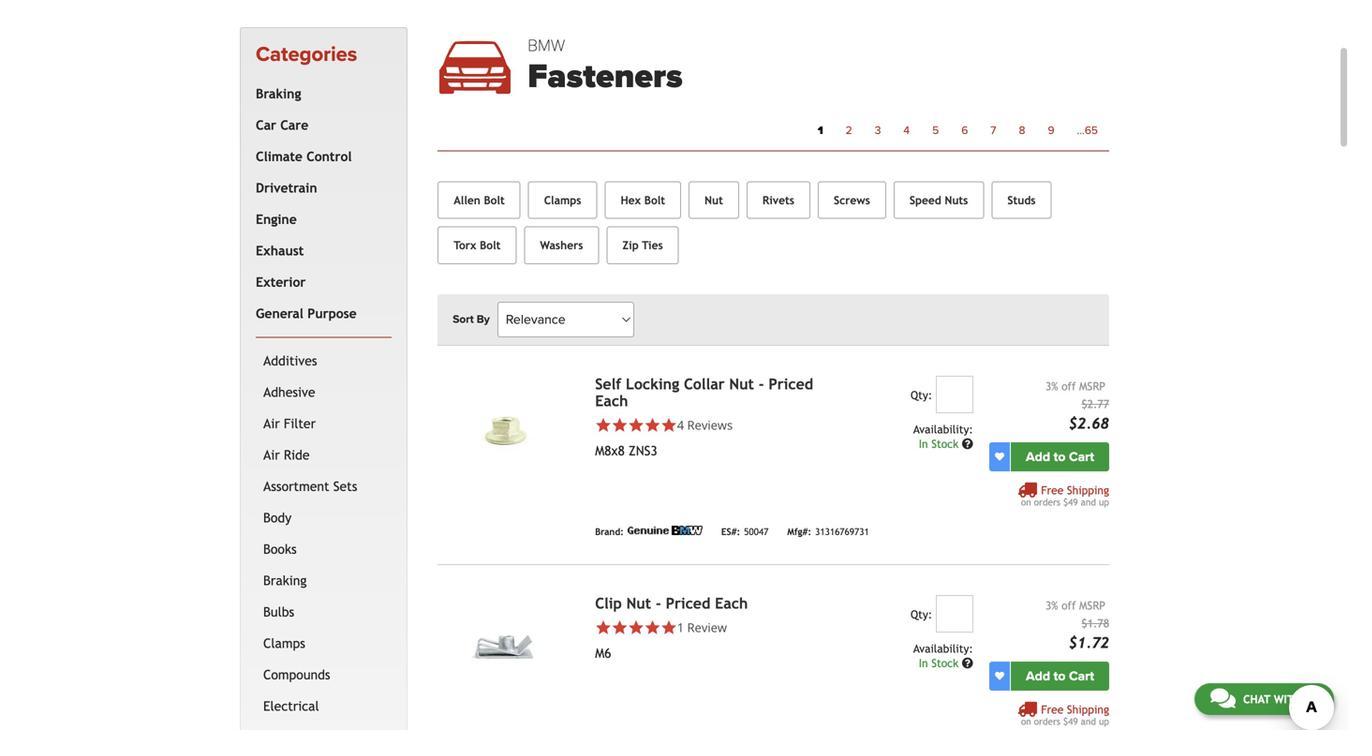 Task type: locate. For each thing, give the bounding box(es) containing it.
climate
[[256, 149, 303, 164]]

0 vertical spatial clamps link
[[528, 182, 598, 219]]

free down 3% off msrp $2.77 $2.68
[[1042, 484, 1064, 497]]

2 and from the top
[[1082, 716, 1097, 727]]

zip ties link
[[607, 227, 679, 264]]

add for $1.72
[[1027, 668, 1051, 684]]

1 vertical spatial 4
[[677, 416, 684, 433]]

1 vertical spatial 3%
[[1046, 599, 1059, 612]]

4 left reviews
[[677, 416, 684, 433]]

es#50047 - 31316769731 - self locking collar nut - priced each - m8x8 zns3 - genuine bmw - bmw mini image
[[438, 376, 580, 483]]

mfg#: 31316769731
[[788, 526, 870, 537]]

2 horizontal spatial nut
[[730, 375, 755, 393]]

chat
[[1244, 693, 1271, 706]]

add to wish list image
[[996, 452, 1005, 461]]

exterior
[[256, 274, 306, 289]]

and down the "$1.72"
[[1082, 716, 1097, 727]]

2 3% from the top
[[1046, 599, 1059, 612]]

hex bolt link
[[605, 182, 682, 219]]

1 add to cart button from the top
[[1012, 442, 1110, 471]]

0 horizontal spatial 1
[[677, 619, 684, 636]]

orders for $2.68
[[1035, 497, 1061, 507]]

up down $2.68
[[1100, 497, 1110, 507]]

clamps inside general purpose subcategories element
[[263, 636, 306, 651]]

0 vertical spatial orders
[[1035, 497, 1061, 507]]

1 free from the top
[[1042, 484, 1064, 497]]

1 $49 from the top
[[1064, 497, 1079, 507]]

off for $2.68
[[1062, 379, 1077, 393]]

1 add to cart from the top
[[1027, 449, 1095, 465]]

comments image
[[1211, 687, 1236, 710]]

1 vertical spatial -
[[656, 595, 662, 612]]

1 4 reviews link from the left
[[595, 416, 838, 433]]

priced up 1 review
[[666, 595, 711, 612]]

$49 down $2.68
[[1064, 497, 1079, 507]]

1 vertical spatial add to cart
[[1027, 668, 1095, 684]]

body link
[[260, 502, 388, 534]]

free shipping on orders $49 and up down the "$1.72"
[[1022, 703, 1110, 727]]

braking down books
[[263, 573, 307, 588]]

engine link
[[252, 204, 388, 235]]

2 msrp from the top
[[1080, 599, 1106, 612]]

1 vertical spatial clamps link
[[260, 628, 388, 659]]

star image
[[628, 417, 645, 433], [595, 619, 612, 636], [628, 619, 645, 636], [645, 619, 661, 636], [661, 619, 677, 636]]

1 air from the top
[[263, 416, 280, 431]]

star image down clip on the left of the page
[[612, 619, 628, 636]]

sort
[[453, 312, 474, 326]]

0 vertical spatial on
[[1022, 497, 1032, 507]]

clamps up washers
[[544, 194, 582, 207]]

zns3
[[629, 443, 658, 458]]

chat with us link
[[1195, 683, 1335, 715]]

mfg#:
[[788, 526, 812, 537]]

zip
[[623, 239, 639, 252]]

add to cart button down $2.68
[[1012, 442, 1110, 471]]

compounds
[[263, 667, 331, 682]]

question circle image
[[963, 438, 974, 449], [963, 657, 974, 669]]

screws link
[[818, 182, 887, 219]]

collar
[[684, 375, 725, 393]]

free shipping on orders $49 and up for $1.72
[[1022, 703, 1110, 727]]

1 horizontal spatial -
[[759, 375, 765, 393]]

1 horizontal spatial priced
[[769, 375, 814, 393]]

1 vertical spatial orders
[[1035, 716, 1061, 727]]

1 vertical spatial qty:
[[911, 608, 933, 621]]

5 link
[[922, 119, 951, 143]]

0 vertical spatial to
[[1054, 449, 1066, 465]]

0 vertical spatial add to cart button
[[1012, 442, 1110, 471]]

0 vertical spatial add to cart
[[1027, 449, 1095, 465]]

nut inside nut link
[[705, 194, 724, 207]]

1 vertical spatial and
[[1082, 716, 1097, 727]]

0 vertical spatial shipping
[[1068, 484, 1110, 497]]

control
[[307, 149, 352, 164]]

clamps link
[[528, 182, 598, 219], [260, 628, 388, 659]]

free shipping on orders $49 and up down $2.68
[[1022, 484, 1110, 507]]

1 down clip nut - priced each link
[[677, 619, 684, 636]]

3% inside 3% off msrp $1.78 $1.72
[[1046, 599, 1059, 612]]

1 shipping from the top
[[1068, 484, 1110, 497]]

0 vertical spatial $49
[[1064, 497, 1079, 507]]

1 vertical spatial stock
[[932, 656, 959, 670]]

3
[[875, 124, 882, 138]]

0 horizontal spatial -
[[656, 595, 662, 612]]

braking link down books
[[260, 565, 388, 597]]

1 vertical spatial $49
[[1064, 716, 1079, 727]]

shipping down $2.68
[[1068, 484, 1110, 497]]

bolt right hex
[[645, 194, 666, 207]]

0 horizontal spatial each
[[595, 392, 629, 409]]

brand:
[[595, 526, 624, 537]]

1 cart from the top
[[1070, 449, 1095, 465]]

- right collar
[[759, 375, 765, 393]]

0 horizontal spatial clamps link
[[260, 628, 388, 659]]

add to cart down the "$1.72"
[[1027, 668, 1095, 684]]

add to cart down $2.68
[[1027, 449, 1095, 465]]

general purpose
[[256, 306, 357, 321]]

braking up car care
[[256, 86, 301, 101]]

each up the m8x8
[[595, 392, 629, 409]]

0 vertical spatial -
[[759, 375, 765, 393]]

2 orders from the top
[[1035, 716, 1061, 727]]

1 to from the top
[[1054, 449, 1066, 465]]

-
[[759, 375, 765, 393], [656, 595, 662, 612]]

air left the ride
[[263, 447, 280, 462]]

None number field
[[936, 376, 974, 413], [936, 595, 974, 633], [936, 376, 974, 413], [936, 595, 974, 633]]

1 off from the top
[[1062, 379, 1077, 393]]

4 right 3
[[904, 124, 910, 138]]

filter
[[284, 416, 316, 431]]

1 review
[[677, 619, 727, 636]]

0 vertical spatial add
[[1027, 449, 1051, 465]]

additives link
[[260, 345, 388, 377]]

0 vertical spatial qty:
[[911, 388, 933, 401]]

clamps down bulbs
[[263, 636, 306, 651]]

2 question circle image from the top
[[963, 657, 974, 669]]

and
[[1082, 497, 1097, 507], [1082, 716, 1097, 727]]

$49 down the "$1.72"
[[1064, 716, 1079, 727]]

ride
[[284, 447, 310, 462]]

braking link
[[252, 78, 388, 110], [260, 565, 388, 597]]

- right clip on the left of the page
[[656, 595, 662, 612]]

off inside 3% off msrp $1.78 $1.72
[[1062, 599, 1077, 612]]

1 vertical spatial nut
[[730, 375, 755, 393]]

bolt for torx bolt
[[480, 239, 501, 252]]

1 vertical spatial to
[[1054, 668, 1066, 684]]

0 vertical spatial nut
[[705, 194, 724, 207]]

shipping for $2.68
[[1068, 484, 1110, 497]]

3 link
[[864, 119, 893, 143]]

1 msrp from the top
[[1080, 379, 1106, 393]]

msrp inside 3% off msrp $1.78 $1.72
[[1080, 599, 1106, 612]]

1 vertical spatial add
[[1027, 668, 1051, 684]]

assortment
[[263, 479, 330, 494]]

add right add to wish list icon
[[1027, 668, 1051, 684]]

0 vertical spatial stock
[[932, 437, 959, 450]]

priced inside self locking collar nut - priced each
[[769, 375, 814, 393]]

0 vertical spatial off
[[1062, 379, 1077, 393]]

3% inside 3% off msrp $2.77 $2.68
[[1046, 379, 1059, 393]]

0 vertical spatial air
[[263, 416, 280, 431]]

0 horizontal spatial clamps
[[263, 636, 306, 651]]

to down 3% off msrp $2.77 $2.68
[[1054, 449, 1066, 465]]

1 horizontal spatial 4
[[904, 124, 910, 138]]

off up $2.68
[[1062, 379, 1077, 393]]

1 and from the top
[[1082, 497, 1097, 507]]

orders
[[1035, 497, 1061, 507], [1035, 716, 1061, 727]]

3% for $1.72
[[1046, 599, 1059, 612]]

1 vertical spatial cart
[[1070, 668, 1095, 684]]

bolt right "allen"
[[484, 194, 505, 207]]

0 vertical spatial and
[[1082, 497, 1097, 507]]

star image left reviews
[[661, 417, 677, 433]]

1 vertical spatial clamps
[[263, 636, 306, 651]]

to down 3% off msrp $1.78 $1.72
[[1054, 668, 1066, 684]]

0 vertical spatial 3%
[[1046, 379, 1059, 393]]

1 vertical spatial off
[[1062, 599, 1077, 612]]

3% off msrp $2.77 $2.68
[[1046, 379, 1110, 432]]

braking
[[256, 86, 301, 101], [263, 573, 307, 588]]

each
[[595, 392, 629, 409], [715, 595, 748, 612]]

paginated product list navigation navigation
[[528, 119, 1110, 143]]

2 add to cart from the top
[[1027, 668, 1095, 684]]

2 up from the top
[[1100, 716, 1110, 727]]

climate control
[[256, 149, 352, 164]]

0 vertical spatial in stock
[[919, 437, 963, 450]]

2 cart from the top
[[1070, 668, 1095, 684]]

msrp up $1.78
[[1080, 599, 1106, 612]]

msrp up $2.77
[[1080, 379, 1106, 393]]

and down $2.68
[[1082, 497, 1097, 507]]

2 shipping from the top
[[1068, 703, 1110, 716]]

category navigation element
[[240, 27, 408, 730]]

add to cart
[[1027, 449, 1095, 465], [1027, 668, 1095, 684]]

2 on from the top
[[1022, 716, 1032, 727]]

es#: 50047
[[722, 526, 769, 537]]

allen
[[454, 194, 481, 207]]

1 in from the top
[[919, 437, 929, 450]]

1 in stock from the top
[[919, 437, 963, 450]]

1 inside 1 link
[[818, 124, 824, 138]]

availability:
[[914, 423, 974, 436], [914, 642, 974, 655]]

shipping down the "$1.72"
[[1068, 703, 1110, 716]]

clamps link up washers
[[528, 182, 598, 219]]

0 horizontal spatial priced
[[666, 595, 711, 612]]

1 question circle image from the top
[[963, 438, 974, 449]]

us
[[1306, 693, 1319, 706]]

2 off from the top
[[1062, 599, 1077, 612]]

0 vertical spatial in
[[919, 437, 929, 450]]

1 vertical spatial shipping
[[1068, 703, 1110, 716]]

0 horizontal spatial nut
[[627, 595, 652, 612]]

0 vertical spatial availability:
[[914, 423, 974, 436]]

nut right clip on the left of the page
[[627, 595, 652, 612]]

electrical
[[263, 699, 319, 714]]

air
[[263, 416, 280, 431], [263, 447, 280, 462]]

0 vertical spatial 4
[[904, 124, 910, 138]]

1 vertical spatial 1
[[677, 619, 684, 636]]

1 link
[[807, 119, 835, 143]]

1 on from the top
[[1022, 497, 1032, 507]]

speed nuts
[[910, 194, 969, 207]]

braking link up care
[[252, 78, 388, 110]]

0 vertical spatial cart
[[1070, 449, 1095, 465]]

0 vertical spatial braking
[[256, 86, 301, 101]]

clamps link up the compounds
[[260, 628, 388, 659]]

2 1 review link from the left
[[677, 619, 727, 636]]

cart for $1.72
[[1070, 668, 1095, 684]]

0 vertical spatial free shipping on orders $49 and up
[[1022, 484, 1110, 507]]

1 vertical spatial question circle image
[[963, 657, 974, 669]]

free
[[1042, 484, 1064, 497], [1042, 703, 1064, 716]]

screws
[[834, 194, 871, 207]]

msrp for $1.72
[[1080, 599, 1106, 612]]

1 up from the top
[[1100, 497, 1110, 507]]

1 vertical spatial msrp
[[1080, 599, 1106, 612]]

nut right collar
[[730, 375, 755, 393]]

2 air from the top
[[263, 447, 280, 462]]

1 vertical spatial in
[[919, 656, 929, 670]]

1 vertical spatial free
[[1042, 703, 1064, 716]]

orders for $1.72
[[1035, 716, 1061, 727]]

each inside self locking collar nut - priced each
[[595, 392, 629, 409]]

1 for 1 review
[[677, 619, 684, 636]]

1 vertical spatial on
[[1022, 716, 1032, 727]]

bulbs link
[[260, 597, 388, 628]]

1 horizontal spatial 1
[[818, 124, 824, 138]]

2 add to cart button from the top
[[1012, 662, 1110, 691]]

add to cart for $1.72
[[1027, 668, 1095, 684]]

air left filter on the bottom left of the page
[[263, 416, 280, 431]]

clamps
[[544, 194, 582, 207], [263, 636, 306, 651]]

1 horizontal spatial clamps
[[544, 194, 582, 207]]

1 add from the top
[[1027, 449, 1051, 465]]

1 for 1
[[818, 124, 824, 138]]

cart down the "$1.72"
[[1070, 668, 1095, 684]]

with
[[1275, 693, 1302, 706]]

air filter
[[263, 416, 316, 431]]

2 add from the top
[[1027, 668, 1051, 684]]

0 vertical spatial up
[[1100, 497, 1110, 507]]

m6
[[595, 646, 612, 661]]

0 vertical spatial msrp
[[1080, 379, 1106, 393]]

rivets link
[[747, 182, 811, 219]]

0 horizontal spatial 4
[[677, 416, 684, 433]]

1 free shipping on orders $49 and up from the top
[[1022, 484, 1110, 507]]

up
[[1100, 497, 1110, 507], [1100, 716, 1110, 727]]

1 horizontal spatial nut
[[705, 194, 724, 207]]

0 vertical spatial each
[[595, 392, 629, 409]]

add to cart button down the "$1.72"
[[1012, 662, 1110, 691]]

add right add to wish list image
[[1027, 449, 1051, 465]]

bolt
[[484, 194, 505, 207], [645, 194, 666, 207], [480, 239, 501, 252]]

1 vertical spatial braking link
[[260, 565, 388, 597]]

braking inside general purpose subcategories element
[[263, 573, 307, 588]]

priced right collar
[[769, 375, 814, 393]]

car care
[[256, 117, 309, 132]]

braking for braking link to the top
[[256, 86, 301, 101]]

0 vertical spatial clamps
[[544, 194, 582, 207]]

2 free shipping on orders $49 and up from the top
[[1022, 703, 1110, 727]]

on for $2.68
[[1022, 497, 1032, 507]]

off inside 3% off msrp $2.77 $2.68
[[1062, 379, 1077, 393]]

air ride link
[[260, 439, 388, 471]]

cart down $2.68
[[1070, 449, 1095, 465]]

2 vertical spatial nut
[[627, 595, 652, 612]]

washers link
[[524, 227, 599, 264]]

up for $1.72
[[1100, 716, 1110, 727]]

and for $1.72
[[1082, 716, 1097, 727]]

4 inside paginated product list navigation navigation
[[904, 124, 910, 138]]

1 vertical spatial air
[[263, 447, 280, 462]]

1 vertical spatial braking
[[263, 573, 307, 588]]

off up the "$1.72"
[[1062, 599, 1077, 612]]

0 vertical spatial question circle image
[[963, 438, 974, 449]]

2 $49 from the top
[[1064, 716, 1079, 727]]

2 stock from the top
[[932, 656, 959, 670]]

msrp inside 3% off msrp $2.77 $2.68
[[1080, 379, 1106, 393]]

up down the "$1.72"
[[1100, 716, 1110, 727]]

drivetrain link
[[252, 172, 388, 204]]

bolt right torx
[[480, 239, 501, 252]]

nut left rivets
[[705, 194, 724, 207]]

free for $2.68
[[1042, 484, 1064, 497]]

0 vertical spatial 1
[[818, 124, 824, 138]]

m8x8
[[595, 443, 625, 458]]

additives
[[263, 353, 317, 368]]

0 vertical spatial free
[[1042, 484, 1064, 497]]

each up review
[[715, 595, 748, 612]]

1 vertical spatial in stock
[[919, 656, 963, 670]]

1 review link
[[595, 619, 838, 636], [677, 619, 727, 636]]

1 vertical spatial free shipping on orders $49 and up
[[1022, 703, 1110, 727]]

1 vertical spatial availability:
[[914, 642, 974, 655]]

1 orders from the top
[[1035, 497, 1061, 507]]

1 left 2
[[818, 124, 824, 138]]

1 vertical spatial add to cart button
[[1012, 662, 1110, 691]]

0 vertical spatial priced
[[769, 375, 814, 393]]

1 vertical spatial each
[[715, 595, 748, 612]]

ties
[[642, 239, 663, 252]]

2 to from the top
[[1054, 668, 1066, 684]]

star image
[[595, 417, 612, 433], [612, 417, 628, 433], [645, 417, 661, 433], [661, 417, 677, 433], [612, 619, 628, 636]]

by
[[477, 312, 490, 326]]

2 free from the top
[[1042, 703, 1064, 716]]

nut inside self locking collar nut - priced each
[[730, 375, 755, 393]]

3%
[[1046, 379, 1059, 393], [1046, 599, 1059, 612]]

allen bolt
[[454, 194, 505, 207]]

nuts
[[945, 194, 969, 207]]

1 3% from the top
[[1046, 379, 1059, 393]]

$49 for $1.72
[[1064, 716, 1079, 727]]

free down 3% off msrp $1.78 $1.72
[[1042, 703, 1064, 716]]

add to cart button for $1.72
[[1012, 662, 1110, 691]]

1
[[818, 124, 824, 138], [677, 619, 684, 636]]

add to cart button for $2.68
[[1012, 442, 1110, 471]]

studs link
[[992, 182, 1052, 219]]

1 vertical spatial up
[[1100, 716, 1110, 727]]



Task type: describe. For each thing, give the bounding box(es) containing it.
1 1 review link from the left
[[595, 619, 838, 636]]

9
[[1049, 124, 1055, 138]]

bolt for hex bolt
[[645, 194, 666, 207]]

1 horizontal spatial clamps link
[[528, 182, 598, 219]]

self locking collar nut - priced each
[[595, 375, 814, 409]]

self locking collar nut - priced each link
[[595, 375, 814, 409]]

4 for 4
[[904, 124, 910, 138]]

washers
[[540, 239, 583, 252]]

add to wish list image
[[996, 671, 1005, 681]]

braking for the bottom braking link
[[263, 573, 307, 588]]

free shipping on orders $49 and up for $2.68
[[1022, 484, 1110, 507]]

m8x8 zns3
[[595, 443, 658, 458]]

electrical link
[[260, 691, 388, 722]]

review
[[688, 619, 727, 636]]

books
[[263, 542, 297, 557]]

general
[[256, 306, 304, 321]]

es#:
[[722, 526, 741, 537]]

msrp for $2.68
[[1080, 379, 1106, 393]]

car
[[256, 117, 277, 132]]

- inside self locking collar nut - priced each
[[759, 375, 765, 393]]

$1.78
[[1082, 617, 1110, 630]]

speed nuts link
[[894, 182, 985, 219]]

1 qty: from the top
[[911, 388, 933, 401]]

bmw
[[528, 36, 565, 56]]

sets
[[334, 479, 358, 494]]

nut link
[[689, 182, 740, 219]]

car care link
[[252, 110, 388, 141]]

exterior link
[[252, 267, 388, 298]]

1 vertical spatial priced
[[666, 595, 711, 612]]

climate control link
[[252, 141, 388, 172]]

sort by
[[453, 312, 490, 326]]

chat with us
[[1244, 693, 1319, 706]]

star image up zns3
[[645, 417, 661, 433]]

6
[[962, 124, 969, 138]]

general purpose link
[[252, 298, 388, 329]]

purpose
[[308, 306, 357, 321]]

clip nut - priced each
[[595, 595, 748, 612]]

air for air filter
[[263, 416, 280, 431]]

to for $2.68
[[1054, 449, 1066, 465]]

2 link
[[835, 119, 864, 143]]

star image up the m8x8 zns3
[[612, 417, 628, 433]]

books link
[[260, 534, 388, 565]]

2 qty: from the top
[[911, 608, 933, 621]]

reviews
[[688, 416, 733, 433]]

bulbs
[[263, 604, 295, 619]]

exhaust
[[256, 243, 304, 258]]

general purpose subcategories element
[[256, 337, 392, 730]]

and for $2.68
[[1082, 497, 1097, 507]]

4 reviews
[[677, 416, 733, 433]]

clip nut - priced each link
[[595, 595, 748, 612]]

free for $1.72
[[1042, 703, 1064, 716]]

hex
[[621, 194, 641, 207]]

zip ties
[[623, 239, 663, 252]]

$2.77
[[1082, 397, 1110, 410]]

50047
[[744, 526, 769, 537]]

assortment sets
[[263, 479, 358, 494]]

allen bolt link
[[438, 182, 521, 219]]

add for $2.68
[[1027, 449, 1051, 465]]

to for $1.72
[[1054, 668, 1066, 684]]

6 link
[[951, 119, 980, 143]]

rivets
[[763, 194, 795, 207]]

2
[[846, 124, 853, 138]]

31316769731
[[816, 526, 870, 537]]

cart for $2.68
[[1070, 449, 1095, 465]]

4 for 4 reviews
[[677, 416, 684, 433]]

1 stock from the top
[[932, 437, 959, 450]]

air ride
[[263, 447, 310, 462]]

hex bolt
[[621, 194, 666, 207]]

9 link
[[1037, 119, 1066, 143]]

engine
[[256, 212, 297, 227]]

2 availability: from the top
[[914, 642, 974, 655]]

adhesive
[[263, 385, 315, 400]]

1 horizontal spatial each
[[715, 595, 748, 612]]

2 in stock from the top
[[919, 656, 963, 670]]

air for air ride
[[263, 447, 280, 462]]

clip
[[595, 595, 622, 612]]

$49 for $2.68
[[1064, 497, 1079, 507]]

shipping for $1.72
[[1068, 703, 1110, 716]]

off for $1.72
[[1062, 599, 1077, 612]]

air filter link
[[260, 408, 388, 439]]

star image inside 1 review link
[[612, 619, 628, 636]]

star image up the m8x8
[[595, 417, 612, 433]]

bolt for allen bolt
[[484, 194, 505, 207]]

add to cart for $2.68
[[1027, 449, 1095, 465]]

adhesive link
[[260, 377, 388, 408]]

torx
[[454, 239, 477, 252]]

fasteners
[[528, 56, 683, 97]]

7
[[991, 124, 997, 138]]

torx bolt link
[[438, 227, 517, 264]]

0 vertical spatial braking link
[[252, 78, 388, 110]]

3% off msrp $1.78 $1.72
[[1046, 599, 1110, 651]]

7 link
[[980, 119, 1008, 143]]

on for $1.72
[[1022, 716, 1032, 727]]

torx bolt
[[454, 239, 501, 252]]

2 in from the top
[[919, 656, 929, 670]]

assortment sets link
[[260, 471, 388, 502]]

5
[[933, 124, 940, 138]]

drivetrain
[[256, 180, 317, 195]]

8 link
[[1008, 119, 1037, 143]]

1 availability: from the top
[[914, 423, 974, 436]]

genuine bmw - corporate logo image
[[628, 526, 703, 535]]

3% for $2.68
[[1046, 379, 1059, 393]]

self
[[595, 375, 622, 393]]

speed
[[910, 194, 942, 207]]

2 4 reviews link from the left
[[677, 416, 733, 433]]

8
[[1019, 124, 1026, 138]]

studs
[[1008, 194, 1036, 207]]

…65 link
[[1066, 119, 1110, 143]]

$1.72
[[1069, 634, 1110, 651]]

4 link
[[893, 119, 922, 143]]

es#76300 - 51127070202 - clip nut - priced each - m6 - genuine bmw - bmw mini image
[[438, 595, 580, 702]]

categories
[[256, 42, 357, 67]]

up for $2.68
[[1100, 497, 1110, 507]]



Task type: vqa. For each thing, say whether or not it's contained in the screenshot.
the right Clamps
yes



